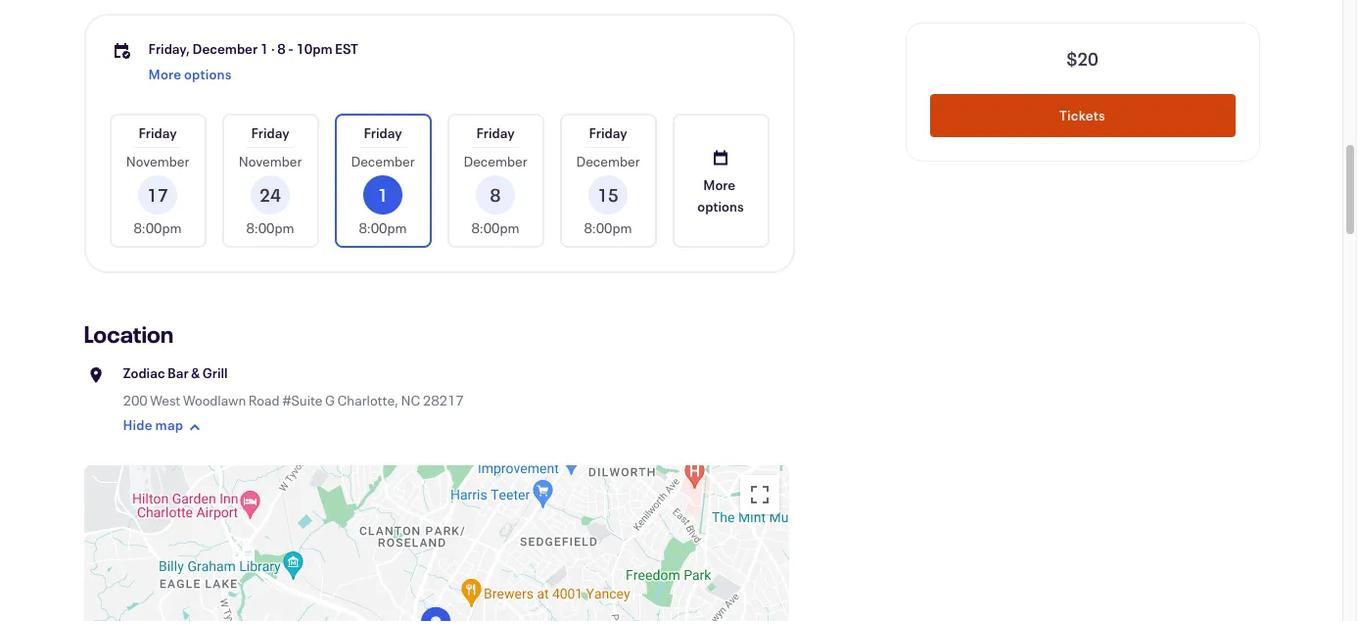 Task type: vqa. For each thing, say whether or not it's contained in the screenshot.
Sound inside the We don't just throw any electronic music show; we make sure we do it right. The vibe will be invitingly energetic, and the music sound quality will be pristine. That is our promise.
no



Task type: describe. For each thing, give the bounding box(es) containing it.
november for 17
[[126, 152, 189, 170]]

28217
[[423, 391, 464, 409]]

1 vertical spatial 8
[[490, 183, 501, 207]]

december for 8
[[464, 152, 528, 170]]

hide map
[[123, 416, 183, 434]]

10pm
[[296, 39, 333, 58]]

·
[[271, 39, 275, 58]]

hide map button
[[123, 410, 207, 442]]

g
[[325, 391, 335, 409]]

december for 15
[[577, 152, 640, 170]]

1 vertical spatial more options button
[[674, 116, 768, 246]]

#suite
[[282, 391, 323, 409]]

-
[[288, 39, 294, 58]]

17
[[147, 183, 169, 207]]

november for 24
[[239, 152, 302, 170]]

friday for 15
[[589, 123, 628, 142]]

more inside friday, december 1 · 8 - 10pm est more options
[[148, 65, 181, 83]]

friday for 17
[[139, 123, 177, 142]]

$20
[[1067, 47, 1099, 71]]

15
[[598, 183, 619, 207]]

8:00pm for 24
[[246, 218, 294, 237]]

1 vertical spatial 1
[[378, 183, 389, 207]]

friday for 24
[[251, 123, 290, 142]]

0 vertical spatial more options button
[[148, 59, 232, 90]]

west
[[150, 391, 181, 409]]

8:00pm for 17
[[134, 218, 182, 237]]

grill
[[203, 363, 228, 382]]



Task type: locate. For each thing, give the bounding box(es) containing it.
0 vertical spatial 8
[[278, 39, 286, 58]]

november up 17
[[126, 152, 189, 170]]

tickets
[[1060, 106, 1106, 124]]

zodiac
[[123, 363, 165, 382]]

map
[[155, 416, 183, 434]]

1 horizontal spatial 8
[[490, 183, 501, 207]]

hide
[[123, 416, 153, 434]]

friday for 1
[[364, 123, 402, 142]]

1 horizontal spatial more options button
[[674, 116, 768, 246]]

december inside friday, december 1 · 8 - 10pm est more options
[[193, 39, 258, 58]]

0 horizontal spatial 1
[[260, 39, 269, 58]]

december
[[193, 39, 258, 58], [351, 152, 415, 170], [464, 152, 528, 170], [577, 152, 640, 170]]

friday for 8
[[476, 123, 515, 142]]

4 8:00pm from the left
[[472, 218, 520, 237]]

5 friday from the left
[[589, 123, 628, 142]]

1 horizontal spatial options
[[698, 196, 744, 215]]

8:00pm for 15
[[584, 218, 632, 237]]

0 vertical spatial 1
[[260, 39, 269, 58]]

5 8:00pm from the left
[[584, 218, 632, 237]]

options inside friday, december 1 · 8 - 10pm est more options
[[184, 65, 232, 83]]

2 friday from the left
[[251, 123, 290, 142]]

1 horizontal spatial 1
[[378, 183, 389, 207]]

est
[[335, 39, 358, 58]]

1 vertical spatial options
[[698, 196, 744, 215]]

0 horizontal spatial november
[[126, 152, 189, 170]]

more
[[148, 65, 181, 83], [704, 175, 736, 193]]

december for 1
[[351, 152, 415, 170]]

nc
[[401, 391, 420, 409]]

2 november from the left
[[239, 152, 302, 170]]

november
[[126, 152, 189, 170], [239, 152, 302, 170]]

november up 24
[[239, 152, 302, 170]]

tickets button
[[930, 94, 1236, 137]]

&
[[191, 363, 200, 382]]

woodlawn
[[183, 391, 246, 409]]

zodiac bar & grill 200 west woodlawn road #suite g charlotte, nc 28217
[[123, 363, 464, 409]]

map region
[[76, 445, 828, 621]]

0 vertical spatial options
[[184, 65, 232, 83]]

charlotte,
[[338, 391, 399, 409]]

8 inside friday, december 1 · 8 - 10pm est more options
[[278, 39, 286, 58]]

24
[[260, 183, 281, 207]]

0 horizontal spatial more
[[148, 65, 181, 83]]

1 horizontal spatial more
[[704, 175, 736, 193]]

friday, december 1 · 8 - 10pm est more options
[[148, 39, 358, 83]]

1 inside friday, december 1 · 8 - 10pm est more options
[[260, 39, 269, 58]]

1 horizontal spatial november
[[239, 152, 302, 170]]

1
[[260, 39, 269, 58], [378, 183, 389, 207]]

bar
[[168, 363, 189, 382]]

1 friday from the left
[[139, 123, 177, 142]]

location
[[84, 318, 174, 350]]

200
[[123, 391, 148, 409]]

3 friday from the left
[[364, 123, 402, 142]]

friday,
[[148, 39, 190, 58]]

more options
[[698, 175, 744, 215]]

1 8:00pm from the left
[[134, 218, 182, 237]]

options
[[184, 65, 232, 83], [698, 196, 744, 215]]

0 horizontal spatial more options button
[[148, 59, 232, 90]]

road
[[249, 391, 280, 409]]

4 friday from the left
[[476, 123, 515, 142]]

1 vertical spatial more
[[704, 175, 736, 193]]

2 8:00pm from the left
[[246, 218, 294, 237]]

0 vertical spatial more
[[148, 65, 181, 83]]

8:00pm
[[134, 218, 182, 237], [246, 218, 294, 237], [359, 218, 407, 237], [472, 218, 520, 237], [584, 218, 632, 237]]

options inside the more options button
[[698, 196, 744, 215]]

3 8:00pm from the left
[[359, 218, 407, 237]]

0 horizontal spatial 8
[[278, 39, 286, 58]]

8
[[278, 39, 286, 58], [490, 183, 501, 207]]

0 horizontal spatial options
[[184, 65, 232, 83]]

8:00pm for 8
[[472, 218, 520, 237]]

8:00pm for 1
[[359, 218, 407, 237]]

friday
[[139, 123, 177, 142], [251, 123, 290, 142], [364, 123, 402, 142], [476, 123, 515, 142], [589, 123, 628, 142]]

more inside the more options
[[704, 175, 736, 193]]

1 november from the left
[[126, 152, 189, 170]]

more options button
[[148, 59, 232, 90], [674, 116, 768, 246]]



